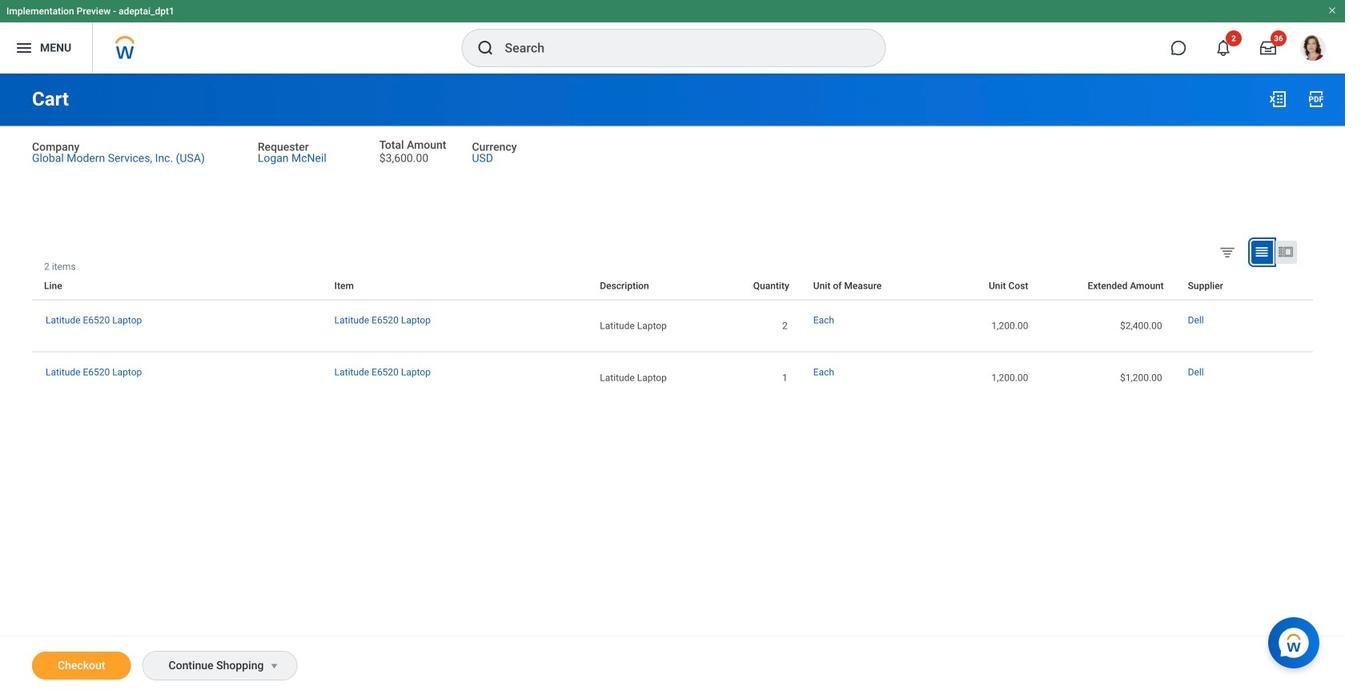 Task type: describe. For each thing, give the bounding box(es) containing it.
view printable version (pdf) image
[[1307, 90, 1326, 109]]

close environment banner image
[[1328, 6, 1337, 15]]

justify image
[[14, 38, 34, 58]]

toggle to grid view image
[[1254, 244, 1270, 260]]

inbox large image
[[1260, 40, 1276, 56]]



Task type: locate. For each thing, give the bounding box(es) containing it.
caret down image
[[265, 661, 284, 673]]

banner
[[0, 0, 1345, 74]]

Toggle to List Detail view radio
[[1275, 241, 1297, 264]]

toggle to list detail view image
[[1278, 244, 1294, 260]]

search image
[[476, 38, 495, 58]]

export to excel image
[[1268, 90, 1287, 109]]

notifications large image
[[1215, 40, 1231, 56]]

toolbar
[[1301, 261, 1313, 272]]

profile logan mcneil image
[[1300, 35, 1326, 64]]

main content
[[0, 74, 1345, 695]]

Toggle to Grid view radio
[[1251, 241, 1273, 264]]

option group
[[1215, 240, 1309, 267]]

Search Workday  search field
[[505, 30, 852, 66]]

select to filter grid data image
[[1219, 244, 1236, 260]]



Task type: vqa. For each thing, say whether or not it's contained in the screenshot.
adeptai_dpt1 on the left
no



